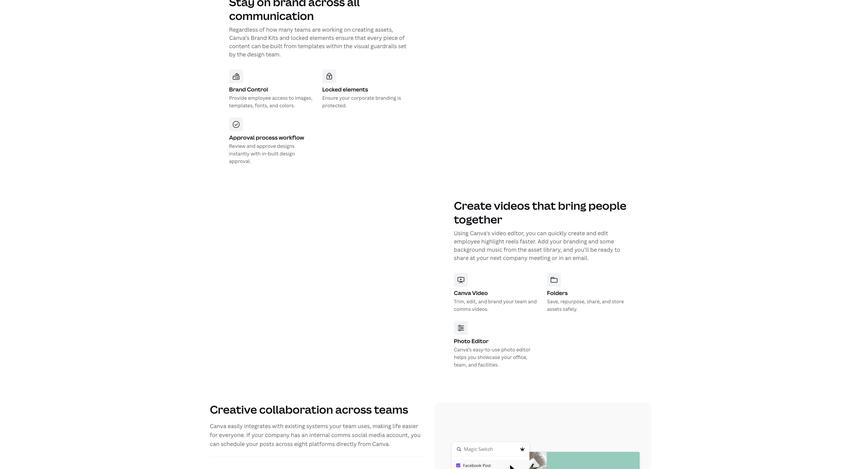 Task type: locate. For each thing, give the bounding box(es) containing it.
you inside create videos that bring people together using canva's video editor, you can quickly create and edit employee highlight reels faster. add your branding and some background music from the asset library, and you'll be ready to share at your next company meeting or in an email.
[[526, 229, 536, 237]]

0 horizontal spatial canva's
[[229, 34, 250, 42]]

1 horizontal spatial that
[[532, 198, 556, 213]]

an inside create videos that bring people together using canva's video editor, you can quickly create and edit employee highlight reels faster. add your branding and some background music from the asset library, and you'll be ready to share at your next company meeting or in an email.
[[565, 254, 572, 262]]

built up team.
[[270, 42, 283, 50]]

1 vertical spatial you
[[468, 354, 477, 360]]

can inside create videos that bring people together using canva's video editor, you can quickly create and edit employee highlight reels faster. add your branding and some background music from the asset library, and you'll be ready to share at your next company meeting or in an email.
[[537, 229, 547, 237]]

1 horizontal spatial an
[[565, 254, 572, 262]]

1 horizontal spatial team
[[515, 298, 527, 305]]

protected.
[[322, 102, 347, 109]]

1 horizontal spatial from
[[358, 440, 371, 448]]

employee inside the provide employee access to images, templates, fonts, and colors.
[[248, 95, 271, 101]]

2 horizontal spatial the
[[518, 246, 527, 253]]

and up videos.
[[479, 298, 487, 305]]

and up in at the right of the page
[[563, 246, 574, 253]]

design down designs
[[280, 150, 295, 157]]

brand up provide at the top left of the page
[[229, 86, 246, 93]]

1 vertical spatial that
[[532, 198, 556, 213]]

control
[[247, 86, 268, 93]]

and down approval
[[247, 143, 256, 149]]

and right 'team,'
[[468, 361, 477, 368]]

0 horizontal spatial comms
[[331, 431, 351, 439]]

0 vertical spatial on
[[257, 0, 271, 9]]

1 horizontal spatial brand
[[251, 34, 267, 42]]

0 vertical spatial from
[[284, 42, 297, 50]]

are
[[312, 26, 321, 33]]

images,
[[295, 95, 313, 101]]

on up ensure
[[344, 26, 351, 33]]

canva's up helps
[[454, 346, 472, 353]]

account,
[[386, 431, 410, 439]]

many
[[279, 26, 293, 33]]

employee inside create videos that bring people together using canva's video editor, you can quickly create and edit employee highlight reels faster. add your branding and some background music from the asset library, and you'll be ready to share at your next company meeting or in an email.
[[454, 238, 480, 245]]

the down ensure
[[344, 42, 353, 50]]

1 horizontal spatial company
[[503, 254, 528, 262]]

with left in-
[[251, 150, 261, 157]]

across down has at the bottom of the page
[[276, 440, 293, 448]]

1 horizontal spatial design
[[280, 150, 295, 157]]

stay
[[229, 0, 255, 9]]

1 vertical spatial with
[[272, 423, 284, 430]]

0 vertical spatial comms
[[454, 306, 471, 312]]

all
[[347, 0, 360, 9]]

company inside create videos that bring people together using canva's video editor, you can quickly create and edit employee highlight reels faster. add your branding and some background music from the asset library, and you'll be ready to share at your next company meeting or in an email.
[[503, 254, 528, 262]]

from down social
[[358, 440, 371, 448]]

0 horizontal spatial teams
[[295, 26, 311, 33]]

can inside canva easily integrates with existing systems your team uses, making life easier for everyone. if your company has an internal comms social media account, you can schedule your posts across eight platforms directly from canva.
[[210, 440, 220, 448]]

across up the working
[[309, 0, 345, 9]]

that
[[355, 34, 366, 42], [532, 198, 556, 213]]

templates
[[298, 42, 325, 50]]

asset
[[528, 246, 542, 253]]

employee up the background
[[454, 238, 480, 245]]

company inside canva easily integrates with existing systems your team uses, making life easier for everyone. if your company has an internal comms social media account, you can schedule your posts across eight platforms directly from canva.
[[265, 431, 290, 439]]

editor
[[472, 337, 489, 345]]

elements
[[310, 34, 334, 42], [343, 86, 368, 93]]

canva's up the "content"
[[229, 34, 250, 42]]

teams
[[295, 26, 311, 33], [374, 402, 408, 417]]

access
[[272, 95, 288, 101]]

0 vertical spatial an
[[565, 254, 572, 262]]

approval process workflow review and approve designs instantly with in-built design approval.
[[229, 134, 304, 164]]

be down kits
[[262, 42, 269, 50]]

0 horizontal spatial to
[[289, 95, 294, 101]]

that inside create videos that bring people together using canva's video editor, you can quickly create and edit employee highlight reels faster. add your branding and some background music from the asset library, and you'll be ready to share at your next company meeting or in an email.
[[532, 198, 556, 213]]

showcase
[[478, 354, 500, 360]]

elements down are
[[310, 34, 334, 42]]

and
[[280, 34, 290, 42], [270, 102, 278, 109], [247, 143, 256, 149], [587, 229, 597, 237], [589, 238, 599, 245], [563, 246, 574, 253], [479, 298, 487, 305], [528, 298, 537, 305], [602, 298, 611, 305], [468, 361, 477, 368]]

1 vertical spatial brand
[[229, 86, 246, 93]]

0 horizontal spatial elements
[[310, 34, 334, 42]]

1 vertical spatial be
[[591, 246, 597, 253]]

faster.
[[520, 238, 537, 245]]

0 vertical spatial the
[[344, 42, 353, 50]]

across up uses, at the bottom of page
[[336, 402, 372, 417]]

1 horizontal spatial comms
[[454, 306, 471, 312]]

0 vertical spatial branding
[[376, 95, 396, 101]]

2 vertical spatial you
[[411, 431, 421, 439]]

1 vertical spatial an
[[302, 431, 308, 439]]

0 vertical spatial can
[[252, 42, 261, 50]]

be right you'll
[[591, 246, 597, 253]]

across
[[309, 0, 345, 9], [336, 402, 372, 417], [276, 440, 293, 448]]

0 horizontal spatial you
[[411, 431, 421, 439]]

that up visual
[[355, 34, 366, 42]]

1 vertical spatial can
[[537, 229, 547, 237]]

visual
[[354, 42, 369, 50]]

trim,
[[454, 298, 466, 305]]

and inside approval process workflow review and approve designs instantly with in-built design approval.
[[247, 143, 256, 149]]

elements up corporate
[[343, 86, 368, 93]]

and down many
[[280, 34, 290, 42]]

teams inside stay on brand across all communication regardless of how many teams are working on creating assets, canva's brand kits and locked elements ensure that every piece of content can be built from templates within the visual guardrails set by the design team.
[[295, 26, 311, 33]]

built inside stay on brand across all communication regardless of how many teams are working on creating assets, canva's brand kits and locked elements ensure that every piece of content can be built from templates within the visual guardrails set by the design team.
[[270, 42, 283, 50]]

0 horizontal spatial canva
[[210, 423, 226, 430]]

0 horizontal spatial company
[[265, 431, 290, 439]]

facilities.
[[478, 361, 499, 368]]

team inside trim, edit, and brand your team and comms videos.
[[515, 298, 527, 305]]

0 vertical spatial be
[[262, 42, 269, 50]]

teams up life
[[374, 402, 408, 417]]

easier
[[402, 423, 418, 430]]

with left existing
[[272, 423, 284, 430]]

canva inside canva easily integrates with existing systems your team uses, making life easier for everyone. if your company has an internal comms social media account, you can schedule your posts across eight platforms directly from canva.
[[210, 423, 226, 430]]

1 vertical spatial company
[[265, 431, 290, 439]]

company down reels
[[503, 254, 528, 262]]

across inside canva easily integrates with existing systems your team uses, making life easier for everyone. if your company has an internal comms social media account, you can schedule your posts across eight platforms directly from canva.
[[276, 440, 293, 448]]

1 horizontal spatial employee
[[454, 238, 480, 245]]

1 vertical spatial from
[[504, 246, 517, 253]]

0 vertical spatial of
[[259, 26, 265, 33]]

design left team.
[[247, 50, 265, 58]]

on right stay
[[257, 0, 271, 9]]

0 vertical spatial brand
[[273, 0, 306, 9]]

2 vertical spatial can
[[210, 440, 220, 448]]

and left "store"
[[602, 298, 611, 305]]

2 horizontal spatial from
[[504, 246, 517, 253]]

the inside create videos that bring people together using canva's video editor, you can quickly create and edit employee highlight reels faster. add your branding and some background music from the asset library, and you'll be ready to share at your next company meeting or in an email.
[[518, 246, 527, 253]]

you down easier
[[411, 431, 421, 439]]

1 vertical spatial employee
[[454, 238, 480, 245]]

elements inside locked elements ensure your corporate branding is protected.
[[343, 86, 368, 93]]

to inside create videos that bring people together using canva's video editor, you can quickly create and edit employee highlight reels faster. add your branding and some background music from the asset library, and you'll be ready to share at your next company meeting or in an email.
[[615, 246, 621, 253]]

schedule
[[221, 440, 245, 448]]

communication
[[229, 8, 314, 23]]

0 vertical spatial you
[[526, 229, 536, 237]]

piece
[[384, 34, 398, 42]]

0 horizontal spatial an
[[302, 431, 308, 439]]

an right in at the right of the page
[[565, 254, 572, 262]]

for
[[210, 431, 218, 439]]

of up set
[[399, 34, 405, 42]]

from down reels
[[504, 246, 517, 253]]

can up add
[[537, 229, 547, 237]]

highlight
[[482, 238, 505, 245]]

eight
[[294, 440, 308, 448]]

with
[[251, 150, 261, 157], [272, 423, 284, 430]]

2 horizontal spatial can
[[537, 229, 547, 237]]

0 vertical spatial elements
[[310, 34, 334, 42]]

locked
[[291, 34, 308, 42]]

0 vertical spatial teams
[[295, 26, 311, 33]]

you up faster.
[[526, 229, 536, 237]]

has
[[291, 431, 300, 439]]

0 horizontal spatial from
[[284, 42, 297, 50]]

0 horizontal spatial the
[[237, 50, 246, 58]]

from down locked
[[284, 42, 297, 50]]

your
[[340, 95, 350, 101], [550, 238, 562, 245], [477, 254, 489, 262], [504, 298, 514, 305], [502, 354, 512, 360], [330, 423, 342, 430], [252, 431, 264, 439], [246, 440, 258, 448]]

employee up fonts, in the top of the page
[[248, 95, 271, 101]]

1 vertical spatial elements
[[343, 86, 368, 93]]

1 vertical spatial to
[[615, 246, 621, 253]]

0 horizontal spatial employee
[[248, 95, 271, 101]]

you down the easy-
[[468, 354, 477, 360]]

0 horizontal spatial team
[[343, 423, 357, 430]]

0 horizontal spatial with
[[251, 150, 261, 157]]

brand inside stay on brand across all communication regardless of how many teams are working on creating assets, canva's brand kits and locked elements ensure that every piece of content can be built from templates within the visual guardrails set by the design team.
[[251, 34, 267, 42]]

videos
[[494, 198, 530, 213]]

2 horizontal spatial you
[[526, 229, 536, 237]]

everyone.
[[219, 431, 245, 439]]

1 vertical spatial canva's
[[454, 346, 472, 353]]

1 vertical spatial on
[[344, 26, 351, 33]]

1 vertical spatial design
[[280, 150, 295, 157]]

the down the "content"
[[237, 50, 246, 58]]

making
[[373, 423, 392, 430]]

reels
[[506, 238, 519, 245]]

1 horizontal spatial brand
[[489, 298, 502, 305]]

1 vertical spatial the
[[237, 50, 246, 58]]

of left the how
[[259, 26, 265, 33]]

review
[[229, 143, 246, 149]]

in
[[559, 254, 564, 262]]

editor
[[517, 346, 531, 353]]

1 horizontal spatial elements
[[343, 86, 368, 93]]

directly
[[336, 440, 357, 448]]

with inside approval process workflow review and approve designs instantly with in-built design approval.
[[251, 150, 261, 157]]

music
[[487, 246, 503, 253]]

how
[[266, 26, 277, 33]]

easily
[[228, 423, 243, 430]]

1 horizontal spatial branding
[[564, 238, 587, 245]]

can down for
[[210, 440, 220, 448]]

team up social
[[343, 423, 357, 430]]

and down access
[[270, 102, 278, 109]]

0 horizontal spatial branding
[[376, 95, 396, 101]]

0 vertical spatial built
[[270, 42, 283, 50]]

elements inside stay on brand across all communication regardless of how many teams are working on creating assets, canva's brand kits and locked elements ensure that every piece of content can be built from templates within the visual guardrails set by the design team.
[[310, 34, 334, 42]]

1 vertical spatial canva
[[210, 423, 226, 430]]

1 vertical spatial of
[[399, 34, 405, 42]]

comms down trim,
[[454, 306, 471, 312]]

create
[[454, 198, 492, 213]]

canva up for
[[210, 423, 226, 430]]

comms up directly
[[331, 431, 351, 439]]

and left the save,
[[528, 298, 537, 305]]

branding left is
[[376, 95, 396, 101]]

your inside canva's easy-to-use photo editor helps you showcase your office, team, and facilities.
[[502, 354, 512, 360]]

platforms
[[309, 440, 335, 448]]

by
[[229, 50, 236, 58]]

0 horizontal spatial can
[[210, 440, 220, 448]]

0 vertical spatial with
[[251, 150, 261, 157]]

2 vertical spatial across
[[276, 440, 293, 448]]

brand left kits
[[251, 34, 267, 42]]

that left bring
[[532, 198, 556, 213]]

team left the save,
[[515, 298, 527, 305]]

regardless
[[229, 26, 258, 33]]

next
[[490, 254, 502, 262]]

0 vertical spatial across
[[309, 0, 345, 9]]

brand control
[[229, 86, 268, 93]]

an right has at the bottom of the page
[[302, 431, 308, 439]]

and inside the provide employee access to images, templates, fonts, and colors.
[[270, 102, 278, 109]]

teams up locked
[[295, 26, 311, 33]]

0 horizontal spatial design
[[247, 50, 265, 58]]

1 vertical spatial built
[[268, 150, 279, 157]]

0 vertical spatial design
[[247, 50, 265, 58]]

1 horizontal spatial be
[[591, 246, 597, 253]]

0 horizontal spatial of
[[259, 26, 265, 33]]

1 horizontal spatial teams
[[374, 402, 408, 417]]

1 horizontal spatial to
[[615, 246, 621, 253]]

0 vertical spatial canva
[[454, 289, 471, 297]]

brand
[[273, 0, 306, 9], [489, 298, 502, 305]]

edit,
[[467, 298, 477, 305]]

to up colors.
[[289, 95, 294, 101]]

built down approve
[[268, 150, 279, 157]]

0 vertical spatial to
[[289, 95, 294, 101]]

2 vertical spatial the
[[518, 246, 527, 253]]

workflow
[[279, 134, 304, 141]]

easy-
[[473, 346, 485, 353]]

0 horizontal spatial that
[[355, 34, 366, 42]]

0 horizontal spatial brand
[[273, 0, 306, 9]]

2 vertical spatial from
[[358, 440, 371, 448]]

can right the "content"
[[252, 42, 261, 50]]

of
[[259, 26, 265, 33], [399, 34, 405, 42]]

0 vertical spatial brand
[[251, 34, 267, 42]]

0 vertical spatial canva's
[[229, 34, 250, 42]]

create videos that bring people together using canva's video editor, you can quickly create and edit employee highlight reels faster. add your branding and some background music from the asset library, and you'll be ready to share at your next company meeting or in an email.
[[454, 198, 627, 262]]

0 vertical spatial that
[[355, 34, 366, 42]]

company
[[503, 254, 528, 262], [265, 431, 290, 439]]

1 vertical spatial brand
[[489, 298, 502, 305]]

posts
[[260, 440, 274, 448]]

to right ready
[[615, 246, 621, 253]]

0 vertical spatial company
[[503, 254, 528, 262]]

0 horizontal spatial be
[[262, 42, 269, 50]]

guardrails
[[371, 42, 397, 50]]

1 horizontal spatial canva's
[[454, 346, 472, 353]]

store
[[612, 298, 624, 305]]

trim, edit, and brand your team and comms videos.
[[454, 298, 537, 312]]

1 vertical spatial team
[[343, 423, 357, 430]]

team
[[515, 298, 527, 305], [343, 423, 357, 430]]

brand up many
[[273, 0, 306, 9]]

branding
[[376, 95, 396, 101], [564, 238, 587, 245]]

0 vertical spatial employee
[[248, 95, 271, 101]]

brand inside trim, edit, and brand your team and comms videos.
[[489, 298, 502, 305]]

process
[[256, 134, 278, 141]]

1 horizontal spatial on
[[344, 26, 351, 33]]

systems
[[307, 423, 328, 430]]

1 horizontal spatial can
[[252, 42, 261, 50]]

canva up trim,
[[454, 289, 471, 297]]

branding down create
[[564, 238, 587, 245]]

the down faster.
[[518, 246, 527, 253]]

1 horizontal spatial canva
[[454, 289, 471, 297]]

some
[[600, 238, 615, 245]]

provide
[[229, 95, 247, 101]]

company up posts
[[265, 431, 290, 439]]

1 horizontal spatial you
[[468, 354, 477, 360]]

canva's inside stay on brand across all communication regardless of how many teams are working on creating assets, canva's brand kits and locked elements ensure that every piece of content can be built from templates within the visual guardrails set by the design team.
[[229, 34, 250, 42]]

brand up videos.
[[489, 298, 502, 305]]

instantly
[[229, 150, 250, 157]]

0 vertical spatial team
[[515, 298, 527, 305]]



Task type: describe. For each thing, give the bounding box(es) containing it.
within
[[326, 42, 343, 50]]

assets,
[[375, 26, 393, 33]]

using
[[454, 229, 469, 237]]

canva's easy-to-use photo editor helps you showcase your office, team, and facilities.
[[454, 346, 531, 368]]

assets
[[547, 306, 562, 312]]

design inside approval process workflow review and approve designs instantly with in-built design approval.
[[280, 150, 295, 157]]

email.
[[573, 254, 589, 262]]

comms inside canva easily integrates with existing systems your team uses, making life easier for everyone. if your company has an internal comms social media account, you can schedule your posts across eight platforms directly from canva.
[[331, 431, 351, 439]]

from inside canva easily integrates with existing systems your team uses, making life easier for everyone. if your company has an internal comms social media account, you can schedule your posts across eight platforms directly from canva.
[[358, 440, 371, 448]]

branding inside create videos that bring people together using canva's video editor, you can quickly create and edit employee highlight reels faster. add your branding and some background music from the asset library, and you'll be ready to share at your next company meeting or in an email.
[[564, 238, 587, 245]]

life
[[393, 423, 401, 430]]

comms inside trim, edit, and brand your team and comms videos.
[[454, 306, 471, 312]]

at
[[470, 254, 476, 262]]

branding inside locked elements ensure your corporate branding is protected.
[[376, 95, 396, 101]]

that inside stay on brand across all communication regardless of how many teams are working on creating assets, canva's brand kits and locked elements ensure that every piece of content can be built from templates within the visual guardrails set by the design team.
[[355, 34, 366, 42]]

fonts,
[[255, 102, 268, 109]]

bring
[[558, 198, 587, 213]]

locked elements ensure your corporate branding is protected.
[[322, 86, 401, 109]]

photo
[[502, 346, 516, 353]]

creative
[[210, 402, 257, 417]]

canva for canva easily integrates with existing systems your team uses, making life easier for everyone. if your company has an internal comms social media account, you can schedule your posts across eight platforms directly from canva.
[[210, 423, 226, 430]]

templates,
[[229, 102, 254, 109]]

your inside locked elements ensure your corporate branding is protected.
[[340, 95, 350, 101]]

and inside canva's easy-to-use photo editor helps you showcase your office, team, and facilities.
[[468, 361, 477, 368]]

video
[[492, 229, 507, 237]]

1 vertical spatial teams
[[374, 402, 408, 417]]

ready
[[599, 246, 614, 253]]

people
[[589, 198, 627, 213]]

be inside stay on brand across all communication regardless of how many teams are working on creating assets, canva's brand kits and locked elements ensure that every piece of content can be built from templates within the visual guardrails set by the design team.
[[262, 42, 269, 50]]

approval
[[229, 134, 255, 141]]

ensure
[[336, 34, 354, 42]]

colors.
[[280, 102, 295, 109]]

you inside canva easily integrates with existing systems your team uses, making life easier for everyone. if your company has an internal comms social media account, you can schedule your posts across eight platforms directly from canva.
[[411, 431, 421, 439]]

share,
[[587, 298, 601, 305]]

editor,
[[508, 229, 525, 237]]

and inside stay on brand across all communication regardless of how many teams are working on creating assets, canva's brand kits and locked elements ensure that every piece of content can be built from templates within the visual guardrails set by the design team.
[[280, 34, 290, 42]]

team.
[[266, 50, 281, 58]]

videos.
[[472, 306, 489, 312]]

photo editor
[[454, 337, 489, 345]]

ensure
[[322, 95, 338, 101]]

an inside canva easily integrates with existing systems your team uses, making life easier for everyone. if your company has an internal comms social media account, you can schedule your posts across eight platforms directly from canva.
[[302, 431, 308, 439]]

design inside stay on brand across all communication regardless of how many teams are working on creating assets, canva's brand kits and locked elements ensure that every piece of content can be built from templates within the visual guardrails set by the design team.
[[247, 50, 265, 58]]

across inside stay on brand across all communication regardless of how many teams are working on creating assets, canva's brand kits and locked elements ensure that every piece of content can be built from templates within the visual guardrails set by the design team.
[[309, 0, 345, 9]]

to-
[[485, 346, 492, 353]]

corporate
[[351, 95, 375, 101]]

canva for canva video
[[454, 289, 471, 297]]

1 horizontal spatial of
[[399, 34, 405, 42]]

0 horizontal spatial on
[[257, 0, 271, 9]]

and down edit
[[589, 238, 599, 245]]

built inside approval process workflow review and approve designs instantly with in-built design approval.
[[268, 150, 279, 157]]

1 horizontal spatial the
[[344, 42, 353, 50]]

photo
[[454, 337, 471, 345]]

designs
[[277, 143, 295, 149]]

you inside canva's easy-to-use photo editor helps you showcase your office, team, and facilities.
[[468, 354, 477, 360]]

provide employee access to images, templates, fonts, and colors.
[[229, 95, 313, 109]]

add
[[538, 238, 549, 245]]

can inside stay on brand across all communication regardless of how many teams are working on creating assets, canva's brand kits and locked elements ensure that every piece of content can be built from templates within the visual guardrails set by the design team.
[[252, 42, 261, 50]]

existing
[[285, 423, 305, 430]]

social
[[352, 431, 367, 439]]

and left edit
[[587, 229, 597, 237]]

magic switch applied to internal comms presentation in canva image
[[435, 402, 652, 469]]

uses,
[[358, 423, 371, 430]]

from inside create videos that bring people together using canva's video editor, you can quickly create and edit employee highlight reels faster. add your branding and some background music from the asset library, and you'll be ready to share at your next company meeting or in an email.
[[504, 246, 517, 253]]

stay on brand across all communication regardless of how many teams are working on creating assets, canva's brand kits and locked elements ensure that every piece of content can be built from templates within the visual guardrails set by the design team.
[[229, 0, 407, 58]]

1 vertical spatial across
[[336, 402, 372, 417]]

working
[[322, 26, 343, 33]]

canva's inside canva's easy-to-use photo editor helps you showcase your office, team, and facilities.
[[454, 346, 472, 353]]

helps
[[454, 354, 467, 360]]

be inside create videos that bring people together using canva's video editor, you can quickly create and edit employee highlight reels faster. add your branding and some background music from the asset library, and you'll be ready to share at your next company meeting or in an email.
[[591, 246, 597, 253]]

your inside trim, edit, and brand your team and comms videos.
[[504, 298, 514, 305]]

locked
[[322, 86, 342, 93]]

canva easily integrates with existing systems your team uses, making life easier for everyone. if your company has an internal comms social media account, you can schedule your posts across eight platforms directly from canva.
[[210, 423, 421, 448]]

video
[[472, 289, 488, 297]]

you'll
[[575, 246, 589, 253]]

is
[[398, 95, 401, 101]]

integrates
[[244, 423, 271, 430]]

in-
[[262, 150, 268, 157]]

share
[[454, 254, 469, 262]]

save,
[[547, 298, 560, 305]]

together
[[454, 212, 503, 227]]

meeting
[[529, 254, 551, 262]]

safely.
[[563, 306, 578, 312]]

library,
[[544, 246, 562, 253]]

approval.
[[229, 158, 251, 164]]

to inside the provide employee access to images, templates, fonts, and colors.
[[289, 95, 294, 101]]

from inside stay on brand across all communication regardless of how many teams are working on creating assets, canva's brand kits and locked elements ensure that every piece of content can be built from templates within the visual guardrails set by the design team.
[[284, 42, 297, 50]]

and inside save, repurpose, share, and store assets safely.
[[602, 298, 611, 305]]

team inside canva easily integrates with existing systems your team uses, making life easier for everyone. if your company has an internal comms social media account, you can schedule your posts across eight platforms directly from canva.
[[343, 423, 357, 430]]

create
[[568, 229, 585, 237]]

canva.
[[372, 440, 390, 448]]

collaboration
[[259, 402, 333, 417]]

kits
[[268, 34, 278, 42]]

canva video
[[454, 289, 488, 297]]

internal
[[309, 431, 330, 439]]

brand inside stay on brand across all communication regardless of how many teams are working on creating assets, canva's brand kits and locked elements ensure that every piece of content can be built from templates within the visual guardrails set by the design team.
[[273, 0, 306, 9]]

use
[[492, 346, 500, 353]]

office,
[[513, 354, 528, 360]]

creating
[[352, 26, 374, 33]]

approve
[[257, 143, 276, 149]]

background
[[454, 246, 486, 253]]

media
[[369, 431, 385, 439]]

repurpose,
[[561, 298, 586, 305]]

0 horizontal spatial brand
[[229, 86, 246, 93]]

with inside canva easily integrates with existing systems your team uses, making life easier for everyone. if your company has an internal comms social media account, you can schedule your posts across eight platforms directly from canva.
[[272, 423, 284, 430]]



Task type: vqa. For each thing, say whether or not it's contained in the screenshot.
search box
no



